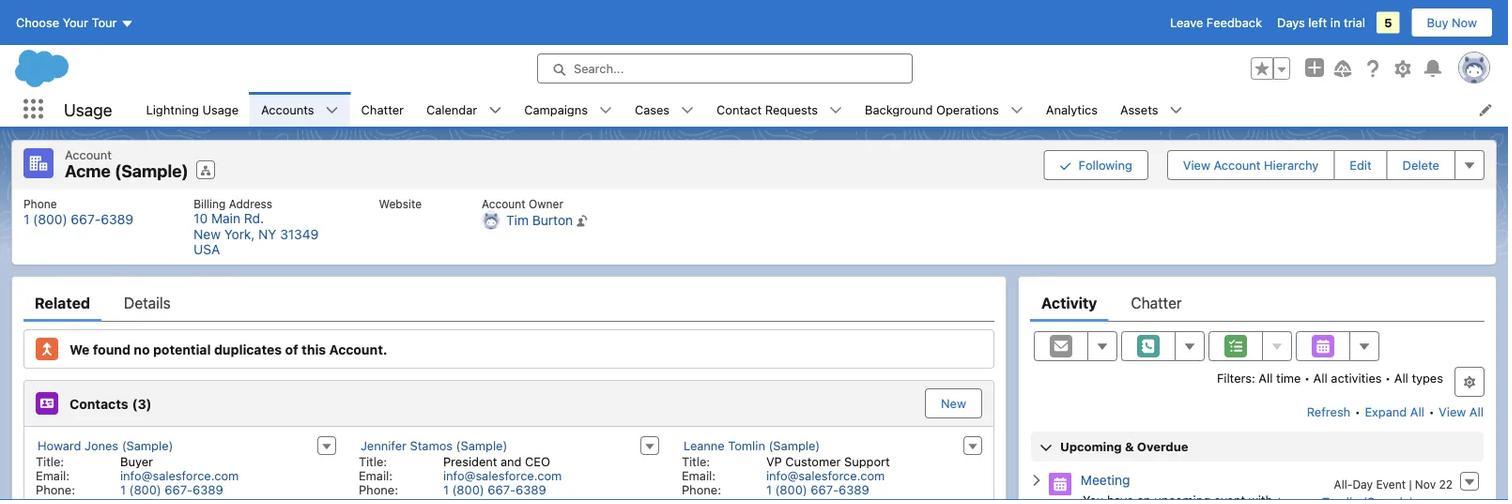 Task type: describe. For each thing, give the bounding box(es) containing it.
view account hierarchy button
[[1167, 150, 1335, 180]]

calendar link
[[415, 92, 489, 127]]

nov
[[1415, 478, 1436, 491]]

1 inside the phone 1 (800) 667-6389
[[23, 212, 29, 227]]

jennifer stamos (sample) element
[[348, 435, 671, 499]]

contacts image
[[36, 393, 58, 415]]

assets list item
[[1109, 92, 1194, 127]]

event
[[1376, 478, 1406, 491]]

tomlin
[[728, 439, 765, 453]]

(sample) right acme
[[115, 161, 189, 181]]

account owner
[[482, 197, 564, 210]]

31349
[[280, 226, 319, 242]]

title: for howard jones (sample)
[[36, 455, 64, 469]]

of
[[285, 342, 298, 357]]

leanne
[[684, 439, 725, 453]]

new inside billing address 10 main rd. new york, ny 31349 usa
[[194, 226, 221, 242]]

accounts
[[261, 102, 314, 116]]

background operations
[[865, 102, 999, 116]]

buy now
[[1427, 15, 1477, 30]]

667- for howard
[[165, 483, 193, 497]]

refresh • expand all • view all
[[1307, 405, 1484, 419]]

chatter inside tab list
[[1131, 294, 1182, 312]]

cases list item
[[624, 92, 706, 127]]

activity link
[[1042, 285, 1097, 322]]

email: for vp customer support email:
[[682, 469, 716, 483]]

choose your tour button
[[15, 8, 135, 38]]

howard jones (sample)
[[38, 439, 173, 453]]

president
[[443, 455, 497, 469]]

meeting
[[1081, 473, 1130, 489]]

1 vertical spatial chatter link
[[1131, 285, 1182, 322]]

• left view all link
[[1429, 405, 1435, 419]]

accounts link
[[250, 92, 326, 127]]

feedback
[[1207, 15, 1262, 30]]

tim burton link
[[506, 213, 573, 229]]

info@salesforce.com link for howard jones (sample)
[[120, 469, 239, 483]]

account inside button
[[1214, 158, 1261, 172]]

6389 for leanne
[[839, 483, 870, 497]]

no
[[134, 342, 150, 357]]

leanne tomlin (sample) element
[[671, 435, 994, 499]]

text default image for calendar
[[489, 104, 502, 117]]

phone: for buyer email:
[[36, 483, 75, 497]]

vp customer support email:
[[682, 455, 890, 483]]

found
[[93, 342, 131, 357]]

contacts
[[70, 396, 128, 412]]

account.
[[329, 342, 387, 357]]

(800) for jennifer
[[452, 483, 484, 497]]

info@salesforce.com phone: for vp
[[682, 469, 885, 497]]

6389 for jennifer
[[516, 483, 546, 497]]

phone: for president and ceo email:
[[359, 483, 398, 497]]

vp
[[766, 455, 782, 469]]

1 (800) 667-6389 link inside list
[[23, 212, 134, 227]]

1 (800) 667-6389 for vp
[[766, 483, 870, 497]]

leanne tomlin (sample)
[[684, 439, 820, 453]]

background operations link
[[854, 92, 1010, 127]]

filters:
[[1217, 371, 1256, 385]]

choose your tour
[[16, 15, 117, 30]]

search... button
[[537, 54, 913, 84]]

all right expand at the right bottom
[[1411, 405, 1425, 419]]

buyer
[[120, 455, 153, 469]]

tab list containing related
[[23, 285, 995, 322]]

expand all button
[[1364, 397, 1426, 427]]

burton
[[532, 213, 573, 228]]

billing address 10 main rd. new york, ny 31349 usa
[[194, 197, 319, 257]]

6389 inside the phone 1 (800) 667-6389
[[101, 212, 134, 227]]

0 horizontal spatial usage
[[64, 99, 112, 120]]

ceo
[[525, 455, 550, 469]]

details
[[124, 294, 171, 312]]

1 (800) 667-6389 link for jennifer
[[443, 483, 546, 497]]

calendar list item
[[415, 92, 513, 127]]

info@salesforce.com link for leanne tomlin (sample)
[[766, 469, 885, 483]]

days
[[1277, 15, 1305, 30]]

usa
[[194, 242, 220, 257]]

email: inside buyer email:
[[36, 469, 70, 483]]

chatter inside list
[[361, 102, 404, 116]]

rd.
[[244, 211, 264, 226]]

text default image left event image
[[1030, 474, 1043, 488]]

related tab panel
[[23, 322, 995, 501]]

667- inside the phone 1 (800) 667-6389
[[71, 212, 101, 227]]

analytics link
[[1035, 92, 1109, 127]]

all right expand all button
[[1470, 405, 1484, 419]]

(800) for leanne
[[775, 483, 807, 497]]

all right time
[[1314, 371, 1328, 385]]

info@salesforce.com for howard jones (sample)
[[120, 469, 239, 483]]

following
[[1079, 158, 1133, 172]]

activities
[[1331, 371, 1382, 385]]

accounts list item
[[250, 92, 350, 127]]

upcoming
[[1060, 440, 1122, 454]]

text default image for assets
[[1170, 104, 1183, 117]]

info@salesforce.com for jennifer stamos (sample)
[[443, 469, 562, 483]]

text default image for cases
[[681, 104, 694, 117]]

contact requests link
[[706, 92, 829, 127]]

new button
[[925, 389, 982, 419]]

president and ceo email:
[[359, 455, 550, 483]]

22
[[1439, 478, 1453, 491]]

assets
[[1121, 102, 1159, 116]]

phone: for vp customer support email:
[[682, 483, 721, 497]]

days left in trial
[[1277, 15, 1366, 30]]

tim burton
[[506, 213, 573, 228]]

search...
[[574, 62, 624, 76]]

phone
[[23, 197, 57, 210]]

text default image for contact requests
[[829, 104, 842, 117]]

(800) for howard
[[129, 483, 161, 497]]

contact
[[717, 102, 762, 116]]

edit button
[[1334, 150, 1388, 180]]

cases
[[635, 102, 670, 116]]

lightning usage link
[[135, 92, 250, 127]]

1 (800) 667-6389 link for howard
[[120, 483, 223, 497]]

1 for howard
[[120, 483, 126, 497]]

10
[[194, 211, 208, 226]]

tour
[[92, 15, 117, 30]]

info@salesforce.com link for jennifer stamos (sample)
[[443, 469, 562, 483]]

campaigns link
[[513, 92, 599, 127]]

address
[[229, 197, 272, 210]]

left
[[1309, 15, 1327, 30]]

main
[[211, 211, 240, 226]]

expand
[[1365, 405, 1407, 419]]

all left time
[[1259, 371, 1273, 385]]

howard jones (sample) element
[[24, 435, 348, 499]]

details link
[[124, 285, 171, 322]]

667- for jennifer
[[488, 483, 516, 497]]

1 for leanne
[[766, 483, 772, 497]]

jennifer
[[361, 439, 407, 453]]



Task type: vqa. For each thing, say whether or not it's contained in the screenshot.
the bottommost the Chatter link
yes



Task type: locate. For each thing, give the bounding box(es) containing it.
text default image
[[489, 104, 502, 117], [599, 104, 612, 117], [1010, 104, 1024, 117], [1030, 474, 1043, 488]]

1 horizontal spatial view
[[1439, 405, 1466, 419]]

(sample) for jennifer stamos (sample)
[[456, 439, 508, 453]]

calendar
[[426, 102, 477, 116]]

(sample) up vp customer support email:
[[769, 439, 820, 453]]

2 horizontal spatial info@salesforce.com link
[[766, 469, 885, 483]]

(3)
[[132, 396, 152, 412]]

title: inside jennifer stamos (sample) element
[[359, 455, 387, 469]]

chatter link
[[350, 92, 415, 127], [1131, 285, 1182, 322]]

2 horizontal spatial info@salesforce.com phone:
[[682, 469, 885, 497]]

choose
[[16, 15, 59, 30]]

ny
[[258, 226, 277, 242]]

title:
[[36, 455, 64, 469], [359, 455, 387, 469], [682, 455, 710, 469]]

following button
[[1044, 150, 1149, 180]]

text default image right cases
[[681, 104, 694, 117]]

1 1 (800) 667-6389 from the left
[[120, 483, 223, 497]]

tab list down tim
[[23, 285, 995, 322]]

title: for jennifer stamos (sample)
[[359, 455, 387, 469]]

info@salesforce.com phone: down the howard jones (sample) link
[[36, 469, 239, 497]]

usage up acme
[[64, 99, 112, 120]]

0 vertical spatial new
[[194, 226, 221, 242]]

1 info@salesforce.com from the left
[[120, 469, 239, 483]]

buy now button
[[1411, 8, 1493, 38]]

all left types
[[1395, 371, 1409, 385]]

event image
[[1049, 474, 1072, 496]]

667- down acme
[[71, 212, 101, 227]]

2 horizontal spatial phone:
[[682, 483, 721, 497]]

delete button
[[1387, 150, 1456, 180]]

text default image for campaigns
[[599, 104, 612, 117]]

we
[[70, 342, 90, 357]]

title: for leanne tomlin (sample)
[[682, 455, 710, 469]]

text default image inside the calendar list item
[[489, 104, 502, 117]]

delete
[[1403, 158, 1440, 172]]

1 horizontal spatial chatter
[[1131, 294, 1182, 312]]

667-
[[71, 212, 101, 227], [165, 483, 193, 497], [488, 483, 516, 497], [811, 483, 839, 497]]

1 down vp
[[766, 483, 772, 497]]

text default image inside background operations list item
[[1010, 104, 1024, 117]]

0 vertical spatial chatter
[[361, 102, 404, 116]]

info@salesforce.com phone: for buyer
[[36, 469, 239, 497]]

stamos
[[410, 439, 453, 453]]

info@salesforce.com inside jennifer stamos (sample) element
[[443, 469, 562, 483]]

•
[[1305, 371, 1310, 385], [1385, 371, 1391, 385], [1355, 405, 1361, 419], [1429, 405, 1435, 419]]

2 1 (800) 667-6389 from the left
[[443, 483, 546, 497]]

text default image inside cases list item
[[681, 104, 694, 117]]

3 email: from the left
[[682, 469, 716, 483]]

info@salesforce.com phone: inside the leanne tomlin (sample) element
[[682, 469, 885, 497]]

2 tab list from the left
[[1030, 285, 1485, 322]]

tab list up filters:
[[1030, 285, 1485, 322]]

jones
[[85, 439, 118, 453]]

1 vertical spatial view
[[1439, 405, 1466, 419]]

info@salesforce.com phone: down jennifer stamos (sample) link
[[359, 469, 562, 497]]

text default image inside contact requests list item
[[829, 104, 842, 117]]

account inside list
[[482, 197, 526, 210]]

• right time
[[1305, 371, 1310, 385]]

6389 inside jennifer stamos (sample) element
[[516, 483, 546, 497]]

related
[[35, 294, 90, 312]]

0 vertical spatial chatter link
[[350, 92, 415, 127]]

info@salesforce.com inside the leanne tomlin (sample) element
[[766, 469, 885, 483]]

acme
[[65, 161, 111, 181]]

6389 inside the leanne tomlin (sample) element
[[839, 483, 870, 497]]

operations
[[936, 102, 999, 116]]

1 (800) 667-6389 down and
[[443, 483, 546, 497]]

1 down buyer
[[120, 483, 126, 497]]

title: down howard at the bottom left
[[36, 455, 64, 469]]

0 horizontal spatial email:
[[36, 469, 70, 483]]

contact requests list item
[[706, 92, 854, 127]]

list containing lightning usage
[[135, 92, 1508, 127]]

info@salesforce.com phone: down leanne tomlin (sample) link
[[682, 469, 885, 497]]

analytics
[[1046, 102, 1098, 116]]

• right activities
[[1385, 371, 1391, 385]]

list for lightning usage link
[[12, 189, 1496, 265]]

phone: inside jennifer stamos (sample) element
[[359, 483, 398, 497]]

2 email: from the left
[[359, 469, 393, 483]]

meeting link
[[1081, 473, 1130, 489]]

jennifer stamos (sample) link
[[361, 439, 508, 454]]

chatter right activity
[[1131, 294, 1182, 312]]

&
[[1125, 440, 1134, 454]]

now
[[1452, 15, 1477, 30]]

info@salesforce.com inside the howard jones (sample) element
[[120, 469, 239, 483]]

text default image right requests
[[829, 104, 842, 117]]

account for account
[[65, 147, 112, 162]]

email: for president and ceo email:
[[359, 469, 393, 483]]

(800) down vp
[[775, 483, 807, 497]]

667- down and
[[488, 483, 516, 497]]

667- down customer
[[811, 483, 839, 497]]

text default image right accounts on the top of page
[[326, 104, 339, 117]]

list for leave feedback link
[[135, 92, 1508, 127]]

title: down jennifer
[[359, 455, 387, 469]]

info@salesforce.com phone: for president
[[359, 469, 562, 497]]

usage
[[64, 99, 112, 120], [202, 102, 239, 116]]

1 tab list from the left
[[23, 285, 995, 322]]

0 horizontal spatial chatter link
[[350, 92, 415, 127]]

text default image for accounts
[[326, 104, 339, 117]]

1 horizontal spatial info@salesforce.com
[[443, 469, 562, 483]]

1 phone: from the left
[[36, 483, 75, 497]]

667- down the howard jones (sample) link
[[165, 483, 193, 497]]

2 horizontal spatial account
[[1214, 158, 1261, 172]]

1 (800) 667-6389 inside jennifer stamos (sample) element
[[443, 483, 546, 497]]

refresh button
[[1306, 397, 1352, 427]]

(800) inside the phone 1 (800) 667-6389
[[33, 212, 67, 227]]

1 horizontal spatial 1 (800) 667-6389
[[443, 483, 546, 497]]

background
[[865, 102, 933, 116]]

0 horizontal spatial info@salesforce.com
[[120, 469, 239, 483]]

text default image down the search... at the top left of page
[[599, 104, 612, 117]]

info@salesforce.com phone:
[[36, 469, 239, 497], [359, 469, 562, 497], [682, 469, 885, 497]]

text default image inside the assets list item
[[1170, 104, 1183, 117]]

1 horizontal spatial new
[[941, 397, 966, 411]]

tab list containing activity
[[1030, 285, 1485, 322]]

campaigns
[[524, 102, 588, 116]]

email: inside vp customer support email:
[[682, 469, 716, 483]]

(sample) up buyer
[[122, 439, 173, 453]]

1 (800) 667-6389 down customer
[[766, 483, 870, 497]]

0 horizontal spatial chatter
[[361, 102, 404, 116]]

1 horizontal spatial title:
[[359, 455, 387, 469]]

1 (800) 667-6389 inside the leanne tomlin (sample) element
[[766, 483, 870, 497]]

leanne tomlin (sample) link
[[684, 439, 820, 454]]

3 1 (800) 667-6389 from the left
[[766, 483, 870, 497]]

chatter link left calendar
[[350, 92, 415, 127]]

buyer email:
[[36, 455, 153, 483]]

0 horizontal spatial 1 (800) 667-6389
[[120, 483, 223, 497]]

1 vertical spatial list
[[12, 189, 1496, 265]]

account up tim
[[482, 197, 526, 210]]

refresh
[[1307, 405, 1351, 419]]

duplicates
[[214, 342, 282, 357]]

info@salesforce.com for leanne tomlin (sample)
[[766, 469, 885, 483]]

email: down jennifer
[[359, 469, 393, 483]]

(800) inside the leanne tomlin (sample) element
[[775, 483, 807, 497]]

1 down president
[[443, 483, 449, 497]]

1 for jennifer
[[443, 483, 449, 497]]

assets link
[[1109, 92, 1170, 127]]

upcoming & overdue button
[[1031, 432, 1484, 462]]

activity
[[1042, 294, 1097, 312]]

(800) down phone
[[33, 212, 67, 227]]

1 info@salesforce.com link from the left
[[120, 469, 239, 483]]

2 text default image from the left
[[681, 104, 694, 117]]

667- inside the leanne tomlin (sample) element
[[811, 483, 839, 497]]

new inside button
[[941, 397, 966, 411]]

time
[[1277, 371, 1301, 385]]

chatter link right activity
[[1131, 285, 1182, 322]]

0 vertical spatial list
[[135, 92, 1508, 127]]

info@salesforce.com link inside the howard jones (sample) element
[[120, 469, 239, 483]]

info@salesforce.com phone: inside the howard jones (sample) element
[[36, 469, 239, 497]]

view
[[1183, 158, 1211, 172], [1439, 405, 1466, 419]]

0 horizontal spatial account
[[65, 147, 112, 162]]

text default image right calendar
[[489, 104, 502, 117]]

in
[[1331, 15, 1341, 30]]

title: down the leanne
[[682, 455, 710, 469]]

jennifer stamos (sample)
[[361, 439, 508, 453]]

(800)
[[33, 212, 67, 227], [129, 483, 161, 497], [452, 483, 484, 497], [775, 483, 807, 497]]

(800) inside the howard jones (sample) element
[[129, 483, 161, 497]]

0 horizontal spatial info@salesforce.com phone:
[[36, 469, 239, 497]]

2 horizontal spatial info@salesforce.com
[[766, 469, 885, 483]]

1 (800) 667-6389 link down buyer
[[120, 483, 223, 497]]

1 (800) 667-6389 link
[[23, 212, 134, 227], [120, 483, 223, 497], [443, 483, 546, 497], [766, 483, 870, 497]]

1 horizontal spatial info@salesforce.com link
[[443, 469, 562, 483]]

3 phone: from the left
[[682, 483, 721, 497]]

list
[[135, 92, 1508, 127], [12, 189, 1496, 265]]

1 horizontal spatial tab list
[[1030, 285, 1485, 322]]

phone 1 (800) 667-6389
[[23, 197, 134, 227]]

0 horizontal spatial info@salesforce.com link
[[120, 469, 239, 483]]

phone: down jennifer
[[359, 483, 398, 497]]

text default image right assets
[[1170, 104, 1183, 117]]

1 vertical spatial new
[[941, 397, 966, 411]]

background operations list item
[[854, 92, 1035, 127]]

2 info@salesforce.com from the left
[[443, 469, 562, 483]]

0 horizontal spatial tab list
[[23, 285, 995, 322]]

chatter left calendar
[[361, 102, 404, 116]]

1 inside the howard jones (sample) element
[[120, 483, 126, 497]]

phone: down the leanne
[[682, 483, 721, 497]]

tab list
[[23, 285, 995, 322], [1030, 285, 1485, 322]]

667- inside jennifer stamos (sample) element
[[488, 483, 516, 497]]

(800) down buyer
[[129, 483, 161, 497]]

2 info@salesforce.com link from the left
[[443, 469, 562, 483]]

1 horizontal spatial phone:
[[359, 483, 398, 497]]

0 horizontal spatial view
[[1183, 158, 1211, 172]]

1 (800) 667-6389 for buyer
[[120, 483, 223, 497]]

2 phone: from the left
[[359, 483, 398, 497]]

support
[[844, 455, 890, 469]]

4 text default image from the left
[[1170, 104, 1183, 117]]

1 (800) 667-6389 down buyer
[[120, 483, 223, 497]]

phone: inside the howard jones (sample) element
[[36, 483, 75, 497]]

(sample) for howard jones (sample)
[[122, 439, 173, 453]]

view account hierarchy
[[1183, 158, 1319, 172]]

email: down the leanne
[[682, 469, 716, 483]]

buy
[[1427, 15, 1449, 30]]

text default image
[[326, 104, 339, 117], [681, 104, 694, 117], [829, 104, 842, 117], [1170, 104, 1183, 117]]

3 info@salesforce.com phone: from the left
[[682, 469, 885, 497]]

filters: all time • all activities • all types
[[1217, 371, 1444, 385]]

1 horizontal spatial usage
[[202, 102, 239, 116]]

overdue
[[1137, 440, 1189, 454]]

account left the hierarchy
[[1214, 158, 1261, 172]]

1 (800) 667-6389 link down and
[[443, 483, 546, 497]]

we found no potential duplicates of this account.
[[70, 342, 387, 357]]

0 vertical spatial view
[[1183, 158, 1211, 172]]

text default image inside accounts list item
[[326, 104, 339, 117]]

3 title: from the left
[[682, 455, 710, 469]]

usage right 'lightning'
[[202, 102, 239, 116]]

6389 for howard
[[193, 483, 223, 497]]

1 (800) 667-6389 link inside the leanne tomlin (sample) element
[[766, 483, 870, 497]]

website
[[379, 197, 422, 210]]

info@salesforce.com link
[[120, 469, 239, 483], [443, 469, 562, 483], [766, 469, 885, 483]]

title: inside the leanne tomlin (sample) element
[[682, 455, 710, 469]]

york,
[[224, 226, 255, 242]]

1 vertical spatial chatter
[[1131, 294, 1182, 312]]

phone: inside the leanne tomlin (sample) element
[[682, 483, 721, 497]]

(sample)
[[115, 161, 189, 181], [122, 439, 173, 453], [456, 439, 508, 453], [769, 439, 820, 453]]

1 horizontal spatial info@salesforce.com phone:
[[359, 469, 562, 497]]

edit
[[1350, 158, 1372, 172]]

6389
[[101, 212, 134, 227], [193, 483, 223, 497], [516, 483, 546, 497], [839, 483, 870, 497]]

6389 inside the howard jones (sample) element
[[193, 483, 223, 497]]

1 title: from the left
[[36, 455, 64, 469]]

tim
[[506, 213, 529, 228]]

(800) inside jennifer stamos (sample) element
[[452, 483, 484, 497]]

0 horizontal spatial phone:
[[36, 483, 75, 497]]

3 text default image from the left
[[829, 104, 842, 117]]

text default image for background operations
[[1010, 104, 1024, 117]]

(sample) for leanne tomlin (sample)
[[769, 439, 820, 453]]

types
[[1412, 371, 1444, 385]]

howard jones (sample) link
[[38, 439, 173, 454]]

2 horizontal spatial email:
[[682, 469, 716, 483]]

info@salesforce.com phone: inside jennifer stamos (sample) element
[[359, 469, 562, 497]]

1 down phone
[[23, 212, 29, 227]]

upcoming & overdue
[[1060, 440, 1189, 454]]

1 (800) 667-6389 inside the howard jones (sample) element
[[120, 483, 223, 497]]

0 horizontal spatial title:
[[36, 455, 64, 469]]

account for account owner
[[482, 197, 526, 210]]

3 info@salesforce.com from the left
[[766, 469, 885, 483]]

1 horizontal spatial chatter link
[[1131, 285, 1182, 322]]

1 horizontal spatial email:
[[359, 469, 393, 483]]

2 horizontal spatial 1 (800) 667-6389
[[766, 483, 870, 497]]

view down types
[[1439, 405, 1466, 419]]

1 info@salesforce.com phone: from the left
[[36, 469, 239, 497]]

hierarchy
[[1264, 158, 1319, 172]]

this
[[302, 342, 326, 357]]

email: down howard at the bottom left
[[36, 469, 70, 483]]

1 (800) 667-6389 link for leanne
[[766, 483, 870, 497]]

1 inside jennifer stamos (sample) element
[[443, 483, 449, 497]]

2 title: from the left
[[359, 455, 387, 469]]

howard
[[38, 439, 81, 453]]

group
[[1251, 57, 1291, 80]]

1 horizontal spatial account
[[482, 197, 526, 210]]

email: inside president and ceo email:
[[359, 469, 393, 483]]

1 email: from the left
[[36, 469, 70, 483]]

phone:
[[36, 483, 75, 497], [359, 483, 398, 497], [682, 483, 721, 497]]

campaigns list item
[[513, 92, 624, 127]]

3 info@salesforce.com link from the left
[[766, 469, 885, 483]]

requests
[[765, 102, 818, 116]]

all-
[[1334, 478, 1353, 491]]

2 info@salesforce.com phone: from the left
[[359, 469, 562, 497]]

view all link
[[1438, 397, 1485, 427]]

list containing 10 main rd.
[[12, 189, 1496, 265]]

• left expand at the right bottom
[[1355, 405, 1361, 419]]

title: inside the howard jones (sample) element
[[36, 455, 64, 469]]

potential
[[153, 342, 211, 357]]

1 text default image from the left
[[326, 104, 339, 117]]

0 horizontal spatial new
[[194, 226, 221, 242]]

667- inside the howard jones (sample) element
[[165, 483, 193, 497]]

leave feedback
[[1170, 15, 1262, 30]]

(sample) up president
[[456, 439, 508, 453]]

1 (800) 667-6389 for president
[[443, 483, 546, 497]]

and
[[501, 455, 522, 469]]

view down the assets list item
[[1183, 158, 1211, 172]]

view inside button
[[1183, 158, 1211, 172]]

phone: down howard at the bottom left
[[36, 483, 75, 497]]

text default image right operations
[[1010, 104, 1024, 117]]

1 (800) 667-6389 link inside jennifer stamos (sample) element
[[443, 483, 546, 497]]

your
[[63, 15, 88, 30]]

(800) down president
[[452, 483, 484, 497]]

1 inside the leanne tomlin (sample) element
[[766, 483, 772, 497]]

acme (sample)
[[65, 161, 189, 181]]

1 (800) 667-6389 link down customer
[[766, 483, 870, 497]]

text default image inside campaigns list item
[[599, 104, 612, 117]]

day
[[1353, 478, 1373, 491]]

667- for leanne
[[811, 483, 839, 497]]

account up the phone 1 (800) 667-6389
[[65, 147, 112, 162]]

lightning usage
[[146, 102, 239, 116]]

2 horizontal spatial title:
[[682, 455, 710, 469]]

1 (800) 667-6389 link down phone
[[23, 212, 134, 227]]



